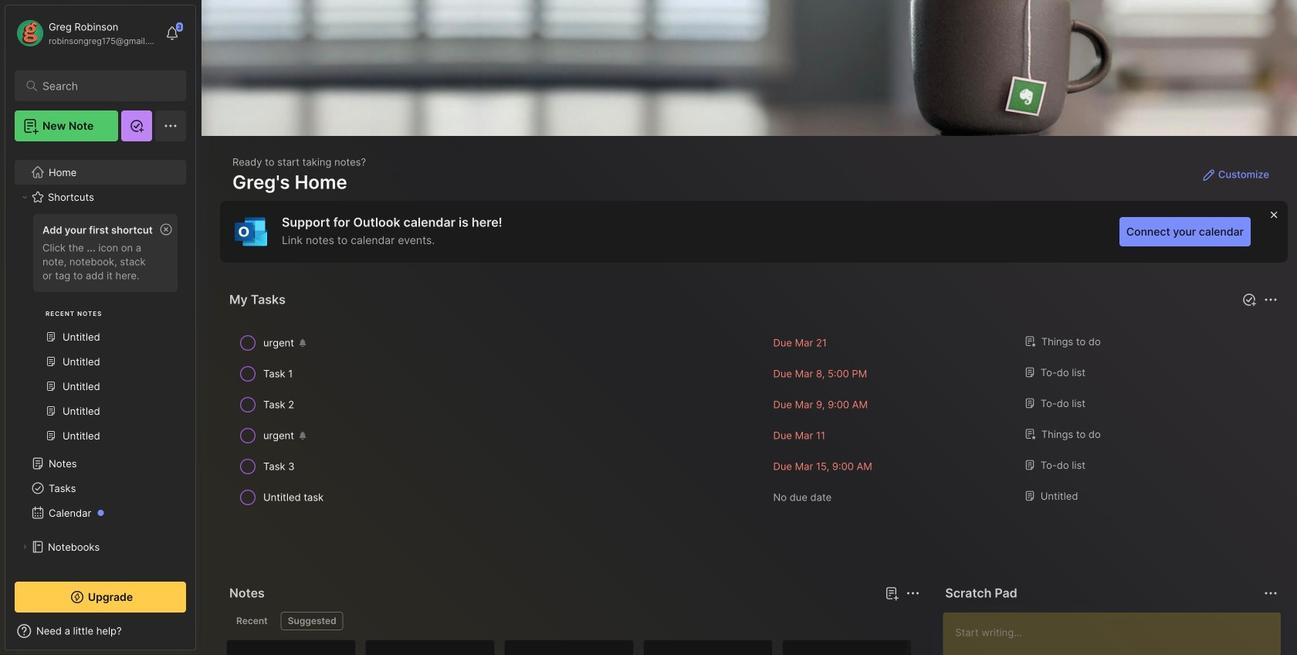 Task type: vqa. For each thing, say whether or not it's contained in the screenshot.
1 to the top
no



Task type: locate. For each thing, give the bounding box(es) containing it.
new task image
[[1242, 292, 1258, 307]]

Account field
[[15, 18, 158, 49]]

1 vertical spatial more actions image
[[904, 584, 923, 603]]

0 vertical spatial more actions field
[[1261, 289, 1282, 311]]

tree
[[5, 151, 195, 643]]

0 vertical spatial row group
[[226, 328, 1282, 513]]

more actions image
[[1262, 290, 1281, 309], [904, 584, 923, 603]]

1 horizontal spatial more actions image
[[1262, 290, 1281, 309]]

1 vertical spatial row group
[[226, 640, 1298, 655]]

click to collapse image
[[195, 626, 207, 645]]

Start writing… text field
[[956, 613, 1281, 655]]

More actions field
[[1261, 289, 1282, 311], [902, 582, 924, 604]]

2 row group from the top
[[226, 640, 1298, 655]]

tree inside main element
[[5, 151, 195, 643]]

0 horizontal spatial more actions image
[[904, 584, 923, 603]]

1 horizontal spatial more actions field
[[1261, 289, 1282, 311]]

1 tab from the left
[[229, 612, 275, 630]]

group
[[15, 209, 185, 457]]

none search field inside main element
[[42, 76, 166, 95]]

tab list
[[229, 612, 918, 630]]

0 horizontal spatial tab
[[229, 612, 275, 630]]

tab
[[229, 612, 275, 630], [281, 612, 344, 630]]

None search field
[[42, 76, 166, 95]]

1 vertical spatial more actions field
[[902, 582, 924, 604]]

1 horizontal spatial tab
[[281, 612, 344, 630]]

row group
[[226, 328, 1282, 513], [226, 640, 1298, 655]]



Task type: describe. For each thing, give the bounding box(es) containing it.
group inside main element
[[15, 209, 185, 457]]

1 row group from the top
[[226, 328, 1282, 513]]

2 tab from the left
[[281, 612, 344, 630]]

main element
[[0, 0, 201, 655]]

WHAT'S NEW field
[[5, 619, 195, 643]]

expand notebooks image
[[20, 542, 29, 552]]

0 horizontal spatial more actions field
[[902, 582, 924, 604]]

0 vertical spatial more actions image
[[1262, 290, 1281, 309]]

Search text field
[[42, 79, 166, 93]]



